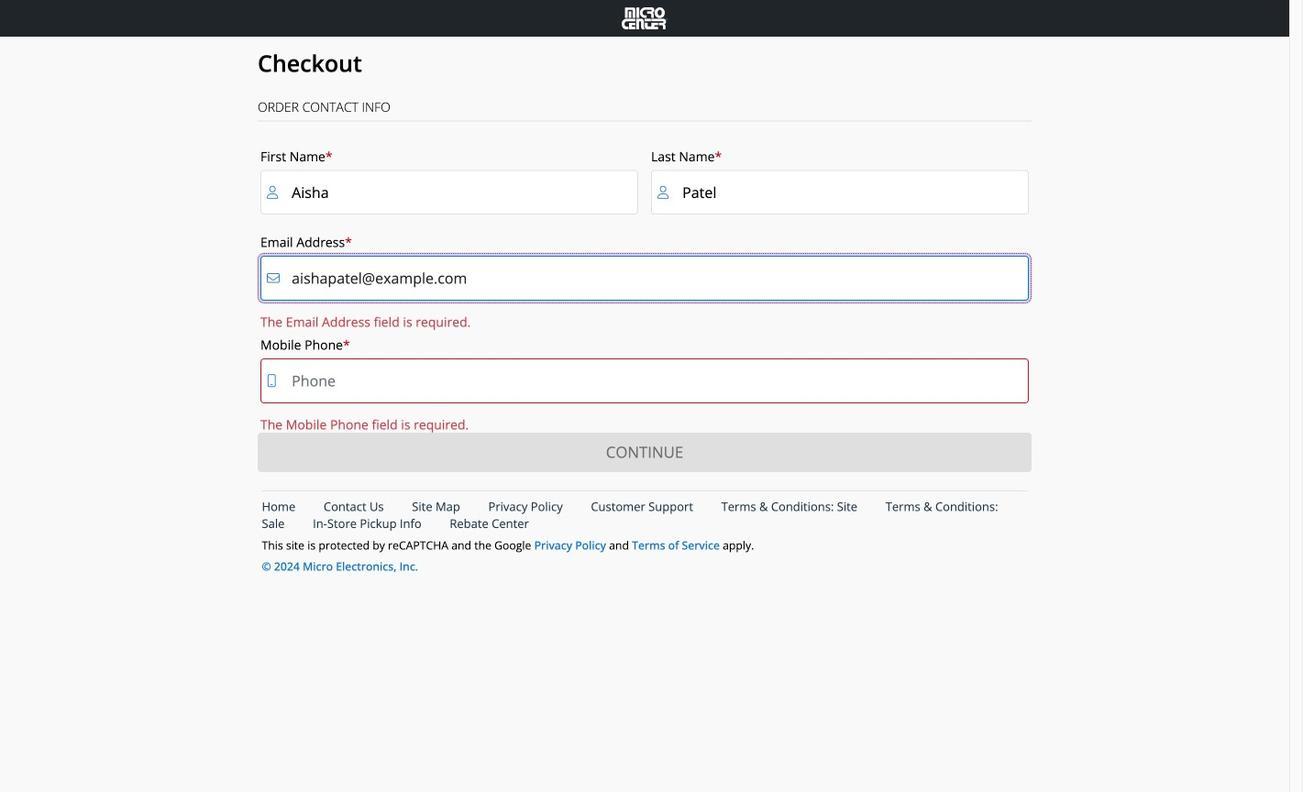 Task type: vqa. For each thing, say whether or not it's contained in the screenshot.
the bottom light icon
no



Task type: describe. For each thing, give the bounding box(es) containing it.
light image for first name "text box"
[[267, 186, 278, 199]]

light image for phone telephone field
[[267, 375, 277, 387]]

micro center logo image
[[622, 0, 668, 37]]

Email email field
[[260, 256, 1029, 301]]



Task type: locate. For each thing, give the bounding box(es) containing it.
2 light image from the top
[[267, 272, 280, 285]]

light image
[[267, 186, 278, 199], [267, 272, 280, 285], [267, 375, 277, 387]]

3 light image from the top
[[267, 375, 277, 387]]

0 vertical spatial light image
[[267, 186, 278, 199]]

1 vertical spatial light image
[[267, 272, 280, 285]]

1 light image from the top
[[267, 186, 278, 199]]

Phone telephone field
[[260, 359, 1029, 403]]

light image
[[658, 186, 669, 199]]

Last name text field
[[651, 170, 1029, 215]]

2 vertical spatial light image
[[267, 375, 277, 387]]

First name text field
[[260, 170, 638, 215]]

light image for email email field
[[267, 272, 280, 285]]



